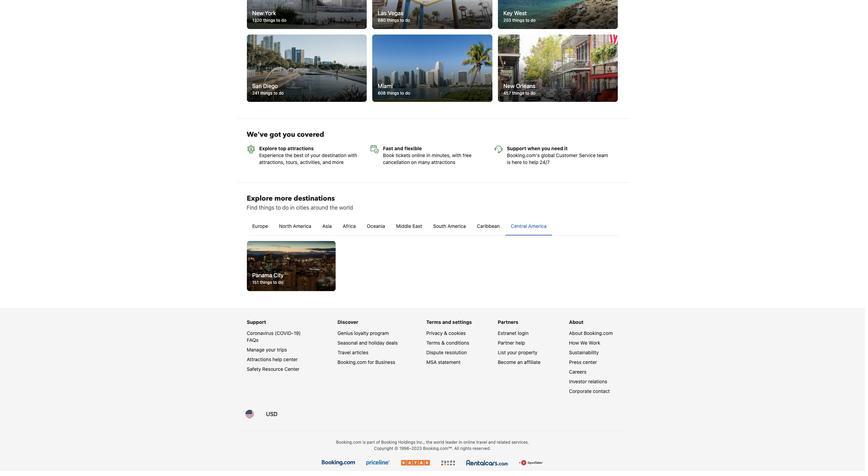 Task type: locate. For each thing, give the bounding box(es) containing it.
2 horizontal spatial in
[[459, 440, 462, 445]]

booking
[[381, 440, 397, 445]]

do for san diego
[[279, 91, 284, 96]]

0 horizontal spatial more
[[275, 194, 292, 203]]

south america button
[[428, 217, 472, 235]]

0 horizontal spatial world
[[339, 205, 353, 211]]

the right the inc.,
[[426, 440, 433, 445]]

america right "south"
[[448, 223, 466, 229]]

msa
[[427, 359, 437, 365]]

1 horizontal spatial is
[[507, 159, 511, 165]]

of right part
[[376, 440, 380, 445]]

affiliate
[[524, 359, 541, 365]]

list your property link
[[498, 350, 538, 355]]

miami 608 things to do
[[378, 83, 410, 96]]

2 horizontal spatial america
[[529, 223, 547, 229]]

genius
[[338, 330, 353, 336]]

1 vertical spatial you
[[542, 146, 550, 151]]

terms up privacy
[[427, 319, 441, 325]]

1 horizontal spatial the
[[330, 205, 338, 211]]

explore up experience
[[259, 146, 277, 151]]

0 horizontal spatial with
[[348, 152, 357, 158]]

do inside san diego 241 things to do
[[279, 91, 284, 96]]

0 horizontal spatial attractions
[[288, 146, 314, 151]]

and for terms and settings
[[443, 319, 451, 325]]

to inside explore more destinations find things to do in cities around the world
[[276, 205, 281, 211]]

privacy & cookies
[[427, 330, 466, 336]]

is inside booking.com is part of booking holdings inc., the world leader in online travel and related services. copyright © 1996–2023 booking.com™. all rights reserved.
[[363, 440, 366, 445]]

support up booking.com's
[[507, 146, 527, 151]]

you right the got
[[283, 130, 295, 139]]

explore inside explore top attractions experience the best of your destination with attractions, tours, activities, and more
[[259, 146, 277, 151]]

1 vertical spatial about
[[569, 330, 583, 336]]

151
[[252, 280, 259, 285]]

0 vertical spatial attractions
[[288, 146, 314, 151]]

about
[[569, 319, 584, 325], [569, 330, 583, 336]]

1 horizontal spatial you
[[542, 146, 550, 151]]

to down diego
[[274, 91, 278, 96]]

1 horizontal spatial america
[[448, 223, 466, 229]]

of up "activities,"
[[305, 152, 309, 158]]

you for when
[[542, 146, 550, 151]]

diego
[[263, 83, 278, 89]]

do right 1320
[[282, 17, 287, 23]]

1 horizontal spatial help
[[516, 340, 525, 346]]

in inside fast and flexible book tickets online in minutes, with free cancellation on many attractions
[[427, 152, 431, 158]]

1 vertical spatial booking.com
[[338, 359, 367, 365]]

2 about from the top
[[569, 330, 583, 336]]

center
[[284, 357, 298, 362], [583, 359, 597, 365]]

covered
[[297, 130, 324, 139]]

resolution
[[445, 350, 467, 355]]

things down diego
[[261, 91, 273, 96]]

1 vertical spatial terms
[[427, 340, 440, 346]]

do inside new york 1320 things to do
[[282, 17, 287, 23]]

1996–2023
[[400, 446, 422, 451]]

1 horizontal spatial attractions
[[432, 159, 456, 165]]

to down west
[[526, 17, 530, 23]]

2 horizontal spatial the
[[426, 440, 433, 445]]

how we work link
[[569, 340, 601, 346]]

things inside miami 608 things to do
[[387, 91, 399, 96]]

and inside explore top attractions experience the best of your destination with attractions, tours, activities, and more
[[323, 159, 331, 165]]

press center
[[569, 359, 597, 365]]

1 america from the left
[[293, 223, 311, 229]]

explore for explore top attractions
[[259, 146, 277, 151]]

you up global
[[542, 146, 550, 151]]

america inside "button"
[[529, 223, 547, 229]]

0 vertical spatial support
[[507, 146, 527, 151]]

things down york
[[263, 17, 275, 23]]

north america
[[279, 223, 311, 229]]

1 vertical spatial is
[[363, 440, 366, 445]]

to right 608
[[400, 91, 404, 96]]

0 vertical spatial explore
[[259, 146, 277, 151]]

las vegas image
[[373, 0, 493, 29]]

america right "north"
[[293, 223, 311, 229]]

new inside new york 1320 things to do
[[252, 10, 264, 16]]

your down partner help
[[507, 350, 517, 355]]

0 vertical spatial online
[[412, 152, 425, 158]]

about up the how
[[569, 330, 583, 336]]

0 vertical spatial help
[[529, 159, 539, 165]]

with left free
[[452, 152, 462, 158]]

to down orleans
[[526, 91, 530, 96]]

middle east button
[[391, 217, 428, 235]]

1 horizontal spatial new
[[504, 83, 515, 89]]

2 vertical spatial the
[[426, 440, 433, 445]]

to inside new orleans 457 things to do
[[526, 91, 530, 96]]

activities,
[[300, 159, 322, 165]]

investor relations
[[569, 379, 608, 385]]

0 horizontal spatial you
[[283, 130, 295, 139]]

part
[[367, 440, 375, 445]]

1 horizontal spatial of
[[376, 440, 380, 445]]

0 horizontal spatial is
[[363, 440, 366, 445]]

the right around
[[330, 205, 338, 211]]

your for manage your trips
[[266, 347, 276, 353]]

0 horizontal spatial center
[[284, 357, 298, 362]]

1 about from the top
[[569, 319, 584, 325]]

top
[[278, 146, 286, 151]]

things down the miami on the left top of the page
[[387, 91, 399, 96]]

explore for explore more destinations
[[247, 194, 273, 203]]

to down vegas
[[400, 17, 404, 23]]

the up tours,
[[285, 152, 293, 158]]

things for las vegas
[[387, 17, 399, 23]]

support for support when you need it booking.com's global customer service team is here to help 24/7
[[507, 146, 527, 151]]

center up center at the bottom
[[284, 357, 298, 362]]

online up the rights
[[464, 440, 475, 445]]

things inside new york 1320 things to do
[[263, 17, 275, 23]]

in
[[427, 152, 431, 158], [290, 205, 295, 211], [459, 440, 462, 445]]

1 terms from the top
[[427, 319, 441, 325]]

new up 1320
[[252, 10, 264, 16]]

booking.com image
[[322, 460, 355, 466], [322, 460, 355, 466]]

inc.,
[[417, 440, 425, 445]]

do right 608
[[405, 91, 410, 96]]

your up attractions help center
[[266, 347, 276, 353]]

city
[[274, 272, 284, 278]]

to inside san diego 241 things to do
[[274, 91, 278, 96]]

online inside booking.com is part of booking holdings inc., the world leader in online travel and related services. copyright © 1996–2023 booking.com™. all rights reserved.
[[464, 440, 475, 445]]

attractions
[[247, 357, 271, 362]]

things inside las vegas 680 things to do
[[387, 17, 399, 23]]

0 vertical spatial world
[[339, 205, 353, 211]]

world up booking.com™. in the bottom of the page
[[434, 440, 445, 445]]

2 vertical spatial in
[[459, 440, 462, 445]]

and down genius loyalty program link
[[359, 340, 368, 346]]

things down orleans
[[512, 91, 525, 96]]

1 vertical spatial support
[[247, 319, 266, 325]]

on
[[411, 159, 417, 165]]

1 vertical spatial explore
[[247, 194, 273, 203]]

0 vertical spatial of
[[305, 152, 309, 158]]

0 vertical spatial &
[[444, 330, 448, 336]]

explore
[[259, 146, 277, 151], [247, 194, 273, 203]]

contact
[[593, 388, 610, 394]]

to inside support when you need it booking.com's global customer service team is here to help 24/7
[[523, 159, 528, 165]]

1 vertical spatial new
[[504, 83, 515, 89]]

1 horizontal spatial more
[[332, 159, 344, 165]]

1 horizontal spatial online
[[464, 440, 475, 445]]

press
[[569, 359, 582, 365]]

support inside support when you need it booking.com's global customer service team is here to help 24/7
[[507, 146, 527, 151]]

in up all
[[459, 440, 462, 445]]

fast
[[383, 146, 393, 151]]

to inside las vegas 680 things to do
[[400, 17, 404, 23]]

things inside new orleans 457 things to do
[[512, 91, 525, 96]]

key
[[504, 10, 513, 16]]

1 vertical spatial world
[[434, 440, 445, 445]]

things down the panama
[[260, 280, 272, 285]]

do inside new orleans 457 things to do
[[531, 91, 536, 96]]

new for new york
[[252, 10, 264, 16]]

online up "on"
[[412, 152, 425, 158]]

things for san diego
[[261, 91, 273, 96]]

attractions,
[[259, 159, 285, 165]]

0 horizontal spatial online
[[412, 152, 425, 158]]

with
[[348, 152, 357, 158], [452, 152, 462, 158]]

central america
[[511, 223, 547, 229]]

booking.com inside booking.com is part of booking holdings inc., the world leader in online travel and related services. copyright © 1996–2023 booking.com™. all rights reserved.
[[336, 440, 362, 445]]

world up africa
[[339, 205, 353, 211]]

things right the find
[[259, 205, 275, 211]]

booking.com for business
[[338, 359, 367, 365]]

booking.com left part
[[336, 440, 362, 445]]

tab list
[[247, 217, 619, 236]]

0 horizontal spatial new
[[252, 10, 264, 16]]

1 vertical spatial the
[[330, 205, 338, 211]]

and inside fast and flexible book tickets online in minutes, with free cancellation on many attractions
[[395, 146, 403, 151]]

1 horizontal spatial in
[[427, 152, 431, 158]]

& up terms & conditions "link"
[[444, 330, 448, 336]]

2 america from the left
[[448, 223, 466, 229]]

safety resource center
[[247, 366, 300, 372]]

do inside explore more destinations find things to do in cities around the world
[[282, 205, 289, 211]]

seasonal and holiday deals link
[[338, 340, 398, 346]]

more up "north"
[[275, 194, 292, 203]]

to for san diego
[[274, 91, 278, 96]]

opentable image
[[519, 460, 543, 466], [519, 460, 543, 466]]

explore up the find
[[247, 194, 273, 203]]

do down "city"
[[278, 280, 283, 285]]

booking.com
[[584, 330, 613, 336], [338, 359, 367, 365], [336, 440, 362, 445]]

is left here
[[507, 159, 511, 165]]

things for new orleans
[[512, 91, 525, 96]]

do down orleans
[[531, 91, 536, 96]]

kayak image
[[401, 460, 430, 466], [401, 460, 430, 466]]

457
[[504, 91, 511, 96]]

booking.com down travel articles
[[338, 359, 367, 365]]

careers link
[[569, 369, 587, 375]]

things inside key west 203 things to do
[[513, 17, 525, 23]]

with right destination at the top
[[348, 152, 357, 158]]

booking.com is part of booking holdings inc., the world leader in online travel and related services. copyright © 1996–2023 booking.com™. all rights reserved.
[[336, 440, 529, 451]]

book
[[383, 152, 395, 158]]

do for panama city
[[278, 280, 283, 285]]

1 vertical spatial attractions
[[432, 159, 456, 165]]

to for new york
[[276, 17, 280, 23]]

2 horizontal spatial your
[[507, 350, 517, 355]]

0 vertical spatial terms
[[427, 319, 441, 325]]

how we work
[[569, 340, 601, 346]]

new orleans 457 things to do
[[504, 83, 536, 96]]

1 with from the left
[[348, 152, 357, 158]]

0 horizontal spatial your
[[266, 347, 276, 353]]

1 vertical spatial in
[[290, 205, 295, 211]]

0 vertical spatial you
[[283, 130, 295, 139]]

0 horizontal spatial of
[[305, 152, 309, 158]]

booking.com up work
[[584, 330, 613, 336]]

1 vertical spatial online
[[464, 440, 475, 445]]

help left 24/7 at the top right
[[529, 159, 539, 165]]

do inside key west 203 things to do
[[531, 17, 536, 23]]

to down booking.com's
[[523, 159, 528, 165]]

attractions inside fast and flexible book tickets online in minutes, with free cancellation on many attractions
[[432, 159, 456, 165]]

america right central
[[529, 223, 547, 229]]

and up privacy & cookies link
[[443, 319, 451, 325]]

rentalcars image
[[467, 460, 508, 466], [467, 460, 508, 466]]

things inside san diego 241 things to do
[[261, 91, 273, 96]]

attractions inside explore top attractions experience the best of your destination with attractions, tours, activities, and more
[[288, 146, 314, 151]]

new inside new orleans 457 things to do
[[504, 83, 515, 89]]

travel articles link
[[338, 350, 369, 355]]

2 terms from the top
[[427, 340, 440, 346]]

you
[[283, 130, 295, 139], [542, 146, 550, 151]]

to inside panama city 151 things to do
[[273, 280, 277, 285]]

europe button
[[247, 217, 274, 235]]

extranet login link
[[498, 330, 529, 336]]

more inside explore top attractions experience the best of your destination with attractions, tours, activities, and more
[[332, 159, 344, 165]]

& down privacy & cookies
[[442, 340, 445, 346]]

new orleans image
[[498, 34, 618, 102]]

2 with from the left
[[452, 152, 462, 158]]

cities
[[296, 205, 309, 211]]

1 vertical spatial of
[[376, 440, 380, 445]]

do right 203 at the top of page
[[531, 17, 536, 23]]

3 america from the left
[[529, 223, 547, 229]]

0 horizontal spatial america
[[293, 223, 311, 229]]

about up about booking.com link
[[569, 319, 584, 325]]

to inside new york 1320 things to do
[[276, 17, 280, 23]]

explore inside explore more destinations find things to do in cities around the world
[[247, 194, 273, 203]]

0 horizontal spatial support
[[247, 319, 266, 325]]

for
[[368, 359, 374, 365]]

& for privacy
[[444, 330, 448, 336]]

to inside key west 203 things to do
[[526, 17, 530, 23]]

miami
[[378, 83, 393, 89]]

free
[[463, 152, 472, 158]]

panama city 151 things to do
[[252, 272, 284, 285]]

dispute resolution link
[[427, 350, 467, 355]]

terms for terms and settings
[[427, 319, 441, 325]]

is left part
[[363, 440, 366, 445]]

2 horizontal spatial help
[[529, 159, 539, 165]]

0 vertical spatial more
[[332, 159, 344, 165]]

0 horizontal spatial help
[[273, 357, 282, 362]]

faqs
[[247, 337, 259, 343]]

the inside explore more destinations find things to do in cities around the world
[[330, 205, 338, 211]]

find
[[247, 205, 258, 211]]

and for fast and flexible book tickets online in minutes, with free cancellation on many attractions
[[395, 146, 403, 151]]

north america button
[[274, 217, 317, 235]]

it
[[565, 146, 568, 151]]

help up safety resource center
[[273, 357, 282, 362]]

do right 241
[[279, 91, 284, 96]]

1 horizontal spatial with
[[452, 152, 462, 158]]

0 vertical spatial booking.com
[[584, 330, 613, 336]]

things inside panama city 151 things to do
[[260, 280, 272, 285]]

of
[[305, 152, 309, 158], [376, 440, 380, 445]]

help up the list your property link
[[516, 340, 525, 346]]

2 vertical spatial booking.com
[[336, 440, 362, 445]]

0 vertical spatial about
[[569, 319, 584, 325]]

& for terms
[[442, 340, 445, 346]]

coronavirus (covid-19) faqs link
[[247, 330, 301, 343]]

san diego 241 things to do
[[252, 83, 284, 96]]

terms and settings
[[427, 319, 472, 325]]

corporate contact
[[569, 388, 610, 394]]

1 vertical spatial help
[[516, 340, 525, 346]]

and right the travel
[[489, 440, 496, 445]]

dispute resolution
[[427, 350, 467, 355]]

1 vertical spatial more
[[275, 194, 292, 203]]

and up tickets
[[395, 146, 403, 151]]

new up 457
[[504, 83, 515, 89]]

travel
[[477, 440, 487, 445]]

do left the cities
[[282, 205, 289, 211]]

things down west
[[513, 17, 525, 23]]

help for attractions help center
[[273, 357, 282, 362]]

center down sustainability link
[[583, 359, 597, 365]]

do inside panama city 151 things to do
[[278, 280, 283, 285]]

priceline.com image
[[366, 460, 390, 466], [366, 460, 390, 466]]

do right 680
[[405, 17, 410, 23]]

support up 'coronavirus'
[[247, 319, 266, 325]]

0 vertical spatial is
[[507, 159, 511, 165]]

to up "north"
[[276, 205, 281, 211]]

tab list containing europe
[[247, 217, 619, 236]]

0 vertical spatial new
[[252, 10, 264, 16]]

miami image
[[373, 34, 493, 102]]

you for got
[[283, 130, 295, 139]]

0 horizontal spatial in
[[290, 205, 295, 211]]

new york image
[[247, 0, 367, 29]]

2 vertical spatial help
[[273, 357, 282, 362]]

york
[[265, 10, 276, 16]]

in up many
[[427, 152, 431, 158]]

leader
[[446, 440, 458, 445]]

related
[[497, 440, 511, 445]]

0 horizontal spatial the
[[285, 152, 293, 158]]

your up "activities,"
[[311, 152, 321, 158]]

in left the cities
[[290, 205, 295, 211]]

1 horizontal spatial your
[[311, 152, 321, 158]]

1 vertical spatial &
[[442, 340, 445, 346]]

agoda image
[[441, 460, 455, 466]]

1 horizontal spatial support
[[507, 146, 527, 151]]

to down "city"
[[273, 280, 277, 285]]

world inside explore more destinations find things to do in cities around the world
[[339, 205, 353, 211]]

0 vertical spatial the
[[285, 152, 293, 158]]

online
[[412, 152, 425, 158], [464, 440, 475, 445]]

partners
[[498, 319, 519, 325]]

attractions up best
[[288, 146, 314, 151]]

dispute
[[427, 350, 444, 355]]

things down vegas
[[387, 17, 399, 23]]

to right 1320
[[276, 17, 280, 23]]

your
[[311, 152, 321, 158], [266, 347, 276, 353], [507, 350, 517, 355]]

is
[[507, 159, 511, 165], [363, 440, 366, 445]]

more down destination at the top
[[332, 159, 344, 165]]

list your property
[[498, 350, 538, 355]]

online inside fast and flexible book tickets online in minutes, with free cancellation on many attractions
[[412, 152, 425, 158]]

agoda image
[[441, 460, 455, 466]]

1 horizontal spatial world
[[434, 440, 445, 445]]

and down destination at the top
[[323, 159, 331, 165]]

do inside las vegas 680 things to do
[[405, 17, 410, 23]]

you inside support when you need it booking.com's global customer service team is here to help 24/7
[[542, 146, 550, 151]]

attractions down minutes,
[[432, 159, 456, 165]]

0 vertical spatial in
[[427, 152, 431, 158]]

safety
[[247, 366, 261, 372]]

terms down privacy
[[427, 340, 440, 346]]



Task type: describe. For each thing, give the bounding box(es) containing it.
tours,
[[286, 159, 299, 165]]

key west image
[[498, 0, 618, 29]]

help for partner help
[[516, 340, 525, 346]]

to for new orleans
[[526, 91, 530, 96]]

partner help link
[[498, 340, 525, 346]]

statement
[[438, 359, 461, 365]]

partner
[[498, 340, 514, 346]]

terms for terms & conditions
[[427, 340, 440, 346]]

property
[[519, 350, 538, 355]]

cancellation
[[383, 159, 410, 165]]

oceania button
[[362, 217, 391, 235]]

booking.com for business
[[338, 359, 395, 365]]

articles
[[352, 350, 369, 355]]

about for about
[[569, 319, 584, 325]]

1 horizontal spatial center
[[583, 359, 597, 365]]

and inside booking.com is part of booking holdings inc., the world leader in online travel and related services. copyright © 1996–2023 booking.com™. all rights reserved.
[[489, 440, 496, 445]]

rights
[[460, 446, 472, 451]]

cookies
[[449, 330, 466, 336]]

of inside booking.com is part of booking holdings inc., the world leader in online travel and related services. copyright © 1996–2023 booking.com™. all rights reserved.
[[376, 440, 380, 445]]

america for south america
[[448, 223, 466, 229]]

help inside support when you need it booking.com's global customer service team is here to help 24/7
[[529, 159, 539, 165]]

to for key west
[[526, 17, 530, 23]]

asia
[[323, 223, 332, 229]]

central america button
[[506, 217, 552, 235]]

do for key west
[[531, 17, 536, 23]]

east
[[413, 223, 422, 229]]

africa
[[343, 223, 356, 229]]

seasonal and holiday deals
[[338, 340, 398, 346]]

travel articles
[[338, 350, 369, 355]]

world inside booking.com is part of booking holdings inc., the world leader in online travel and related services. copyright © 1996–2023 booking.com™. all rights reserved.
[[434, 440, 445, 445]]

manage
[[247, 347, 265, 353]]

tickets
[[396, 152, 411, 158]]

do for new york
[[282, 17, 287, 23]]

middle
[[396, 223, 411, 229]]

do for las vegas
[[405, 17, 410, 23]]

seasonal
[[338, 340, 358, 346]]

panama city image
[[247, 241, 336, 291]]

become an affiliate link
[[498, 359, 541, 365]]

partner help
[[498, 340, 525, 346]]

the inside explore top attractions experience the best of your destination with attractions, tours, activities, and more
[[285, 152, 293, 158]]

is inside support when you need it booking.com's global customer service team is here to help 24/7
[[507, 159, 511, 165]]

become
[[498, 359, 516, 365]]

with inside fast and flexible book tickets online in minutes, with free cancellation on many attractions
[[452, 152, 462, 158]]

fast and flexible book tickets online in minutes, with free cancellation on many attractions
[[383, 146, 472, 165]]

need
[[552, 146, 563, 151]]

24/7
[[540, 159, 550, 165]]

america for north america
[[293, 223, 311, 229]]

things for new york
[[263, 17, 275, 23]]

booking.com for part
[[336, 440, 362, 445]]

coronavirus (covid-19) faqs
[[247, 330, 301, 343]]

680
[[378, 17, 386, 23]]

more inside explore more destinations find things to do in cities around the world
[[275, 194, 292, 203]]

explore top attractions experience the best of your destination with attractions, tours, activities, and more
[[259, 146, 357, 165]]

careers
[[569, 369, 587, 375]]

sustainability link
[[569, 350, 599, 355]]

asia button
[[317, 217, 337, 235]]

in inside explore more destinations find things to do in cities around the world
[[290, 205, 295, 211]]

of inside explore top attractions experience the best of your destination with attractions, tours, activities, and more
[[305, 152, 309, 158]]

booking.com™.
[[423, 446, 453, 451]]

service
[[579, 152, 596, 158]]

things for panama city
[[260, 280, 272, 285]]

reserved.
[[473, 446, 491, 451]]

destinations
[[294, 194, 335, 203]]

about for about booking.com
[[569, 330, 583, 336]]

services.
[[512, 440, 529, 445]]

center
[[285, 366, 300, 372]]

safety resource center link
[[247, 366, 300, 372]]

the inside booking.com is part of booking holdings inc., the world leader in online travel and related services. copyright © 1996–2023 booking.com™. all rights reserved.
[[426, 440, 433, 445]]

manage your trips link
[[247, 347, 287, 353]]

usd button
[[262, 406, 282, 423]]

discover
[[338, 319, 358, 325]]

america for central america
[[529, 223, 547, 229]]

608
[[378, 91, 386, 96]]

support for support
[[247, 319, 266, 325]]

resource
[[262, 366, 283, 372]]

orleans
[[516, 83, 536, 89]]

your inside explore top attractions experience the best of your destination with attractions, tours, activities, and more
[[311, 152, 321, 158]]

(covid-
[[275, 330, 294, 336]]

when
[[528, 146, 541, 151]]

in inside booking.com is part of booking holdings inc., the world leader in online travel and related services. copyright © 1996–2023 booking.com™. all rights reserved.
[[459, 440, 462, 445]]

we
[[581, 340, 588, 346]]

travel
[[338, 350, 351, 355]]

new for new orleans
[[504, 83, 515, 89]]

attractions help center
[[247, 357, 298, 362]]

copyright
[[374, 446, 394, 451]]

how
[[569, 340, 579, 346]]

manage your trips
[[247, 347, 287, 353]]

to inside miami 608 things to do
[[400, 91, 404, 96]]

all
[[454, 446, 459, 451]]

experience
[[259, 152, 284, 158]]

las vegas 680 things to do
[[378, 10, 410, 23]]

business
[[376, 359, 395, 365]]

become an affiliate
[[498, 359, 541, 365]]

and for seasonal and holiday deals
[[359, 340, 368, 346]]

caribbean
[[477, 223, 500, 229]]

to for panama city
[[273, 280, 277, 285]]

around
[[311, 205, 328, 211]]

team
[[597, 152, 608, 158]]

san diego image
[[247, 34, 367, 102]]

to for las vegas
[[400, 17, 404, 23]]

things for key west
[[513, 17, 525, 23]]

destination
[[322, 152, 347, 158]]

203
[[504, 17, 511, 23]]

241
[[252, 91, 259, 96]]

do for new orleans
[[531, 91, 536, 96]]

corporate
[[569, 388, 592, 394]]

©
[[395, 446, 398, 451]]

your for list your property
[[507, 350, 517, 355]]

msa statement link
[[427, 359, 461, 365]]

west
[[514, 10, 527, 16]]

with inside explore top attractions experience the best of your destination with attractions, tours, activities, and more
[[348, 152, 357, 158]]

terms & conditions
[[427, 340, 470, 346]]

san
[[252, 83, 262, 89]]

1320
[[252, 17, 262, 23]]

customer
[[556, 152, 578, 158]]

europe
[[252, 223, 268, 229]]

new york 1320 things to do
[[252, 10, 287, 23]]

panama
[[252, 272, 272, 278]]

do inside miami 608 things to do
[[405, 91, 410, 96]]

things inside explore more destinations find things to do in cities around the world
[[259, 205, 275, 211]]

work
[[589, 340, 601, 346]]



Task type: vqa. For each thing, say whether or not it's contained in the screenshot.


